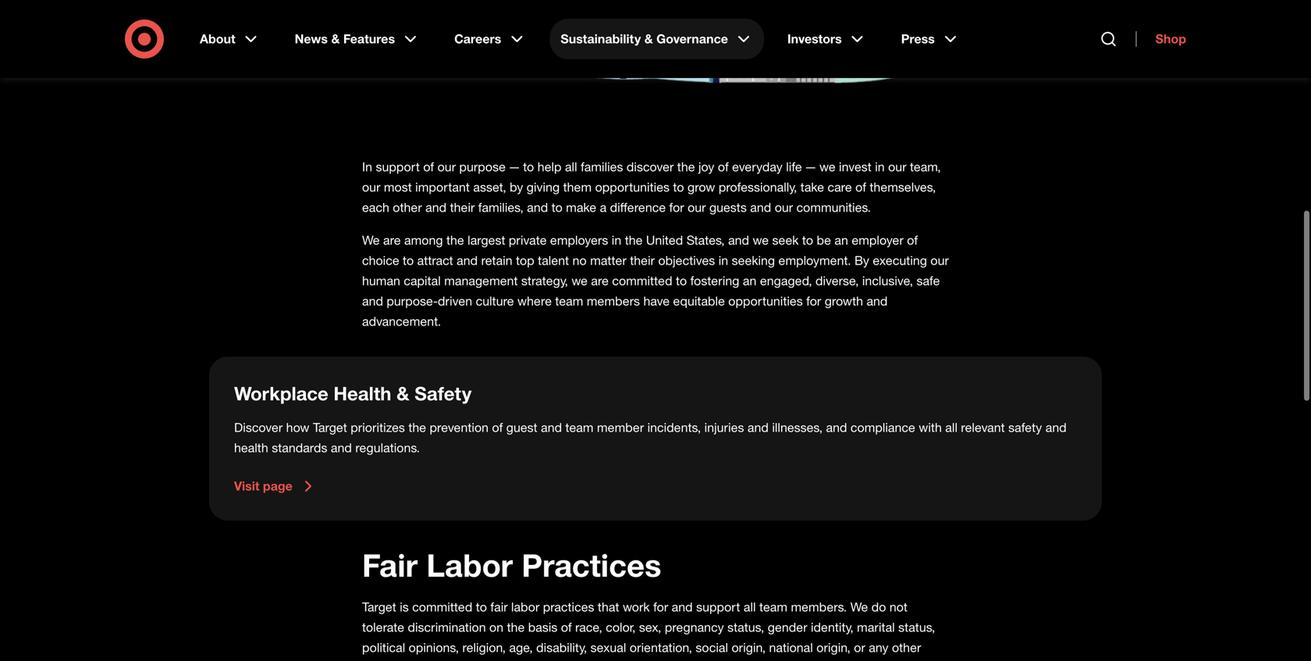 Task type: vqa. For each thing, say whether or not it's contained in the screenshot.
'are' to the right
yes



Task type: describe. For each thing, give the bounding box(es) containing it.
that
[[598, 599, 619, 615]]

to up capital
[[403, 253, 414, 268]]

purpose
[[459, 159, 506, 174]]

team inside the discover how target prioritizes the prevention of guest and team member incidents, injuries and illnesses, and compliance with all relevant safety and health standards and regulations.
[[566, 420, 594, 435]]

giving
[[527, 179, 560, 195]]

we inside 'in support of our purpose — to help all families discover the joy of everyday life — we invest in our team, our most important asset, by giving them opportunities to grow professionally, take care of themselves, each other and their families, and to make a difference for our guests and our communities.'
[[820, 159, 836, 174]]

and inside target is committed to fair labor practices that work for and support all team members. we do not tolerate discrimination on the basis of race, color, sex, pregnancy status, gender identity, marital status, political opinions, religion, age, disability, sexual orientation, social origin, national origin, or any other status or forced labor, including incarcerated, migrant, or underage labor.
[[672, 599, 693, 615]]

choice
[[362, 253, 399, 268]]

to inside target is committed to fair labor practices that work for and support all team members. we do not tolerate discrimination on the basis of race, color, sex, pregnancy status, gender identity, marital status, political opinions, religion, age, disability, sexual orientation, social origin, national origin, or any other status or forced labor, including incarcerated, migrant, or underage labor.
[[476, 599, 487, 615]]

for inside we are among the largest private employers in the united states, and we seek to be an employer of choice to attract and retain top talent no matter their objectives in seeking employment. by executing our human capital management strategy, we are committed to fostering an engaged, diverse, inclusive, safe and purpose-driven culture where team members have equitable opportunities for growth and advancement.
[[806, 293, 821, 309]]

0 horizontal spatial or
[[400, 660, 411, 661]]

members
[[587, 293, 640, 309]]

opportunities inside 'in support of our purpose — to help all families discover the joy of everyday life — we invest in our team, our most important asset, by giving them opportunities to grow professionally, take care of themselves, each other and their families, and to make a difference for our guests and our communities.'
[[595, 179, 670, 195]]

the inside 'in support of our purpose — to help all families discover the joy of everyday life — we invest in our team, our most important asset, by giving them opportunities to grow professionally, take care of themselves, each other and their families, and to make a difference for our guests and our communities.'
[[677, 159, 695, 174]]

any
[[869, 640, 889, 655]]

to down objectives at the right top of the page
[[676, 273, 687, 288]]

professionally,
[[719, 179, 797, 195]]

and down giving
[[527, 200, 548, 215]]

invest
[[839, 159, 872, 174]]

and right 'safety'
[[1046, 420, 1067, 435]]

life
[[786, 159, 802, 174]]

matter
[[590, 253, 627, 268]]

member
[[597, 420, 644, 435]]

and down inclusive,
[[867, 293, 888, 309]]

discover
[[627, 159, 674, 174]]

and up seeking
[[728, 233, 749, 248]]

fair
[[490, 599, 508, 615]]

labor,
[[454, 660, 484, 661]]

diverse,
[[816, 273, 859, 288]]

the inside target is committed to fair labor practices that work for and support all team members. we do not tolerate discrimination on the basis of race, color, sex, pregnancy status, gender identity, marital status, political opinions, religion, age, disability, sexual orientation, social origin, national origin, or any other status or forced labor, including incarcerated, migrant, or underage labor.
[[507, 620, 525, 635]]

objectives
[[658, 253, 715, 268]]

0 horizontal spatial we
[[572, 273, 588, 288]]

1 vertical spatial we
[[753, 233, 769, 248]]

members.
[[791, 599, 847, 615]]

national
[[769, 640, 813, 655]]

support inside 'in support of our purpose — to help all families discover the joy of everyday life — we invest in our team, our most important asset, by giving them opportunities to grow professionally, take care of themselves, each other and their families, and to make a difference for our guests and our communities.'
[[376, 159, 420, 174]]

team inside we are among the largest private employers in the united states, and we seek to be an employer of choice to attract and retain top talent no matter their objectives in seeking employment. by executing our human capital management strategy, we are committed to fostering an engaged, diverse, inclusive, safe and purpose-driven culture where team members have equitable opportunities for growth and advancement.
[[555, 293, 583, 309]]

status
[[362, 660, 396, 661]]

sex,
[[639, 620, 661, 635]]

seeking
[[732, 253, 775, 268]]

relevant
[[961, 420, 1005, 435]]

of up important
[[423, 159, 434, 174]]

2 horizontal spatial or
[[854, 640, 865, 655]]

1 vertical spatial are
[[591, 273, 609, 288]]

is
[[400, 599, 409, 615]]

their inside we are among the largest private employers in the united states, and we seek to be an employer of choice to attract and retain top talent no matter their objectives in seeking employment. by executing our human capital management strategy, we are committed to fostering an engaged, diverse, inclusive, safe and purpose-driven culture where team members have equitable opportunities for growth and advancement.
[[630, 253, 655, 268]]

largest
[[468, 233, 505, 248]]

not
[[890, 599, 908, 615]]

and down professionally,
[[750, 200, 771, 215]]

news & features
[[295, 31, 395, 46]]

identity,
[[811, 620, 854, 635]]

opportunities inside we are among the largest private employers in the united states, and we seek to be an employer of choice to attract and retain top talent no matter their objectives in seeking employment. by executing our human capital management strategy, we are committed to fostering an engaged, diverse, inclusive, safe and purpose-driven culture where team members have equitable opportunities for growth and advancement.
[[728, 293, 803, 309]]

compliance
[[851, 420, 915, 435]]

prevention
[[430, 420, 489, 435]]

by
[[855, 253, 869, 268]]

1 — from the left
[[509, 159, 520, 174]]

committed inside we are among the largest private employers in the united states, and we seek to be an employer of choice to attract and retain top talent no matter their objectives in seeking employment. by executing our human capital management strategy, we are committed to fostering an engaged, diverse, inclusive, safe and purpose-driven culture where team members have equitable opportunities for growth and advancement.
[[612, 273, 672, 288]]

0 vertical spatial an
[[835, 233, 848, 248]]

employers
[[550, 233, 608, 248]]

color,
[[606, 620, 636, 635]]

workplace
[[234, 382, 328, 405]]

asset,
[[473, 179, 506, 195]]

basis
[[528, 620, 558, 635]]

2 vertical spatial in
[[719, 253, 728, 268]]

committed inside target is committed to fair labor practices that work for and support all team members. we do not tolerate discrimination on the basis of race, color, sex, pregnancy status, gender identity, marital status, political opinions, religion, age, disability, sexual orientation, social origin, national origin, or any other status or forced labor, including incarcerated, migrant, or underage labor.
[[412, 599, 472, 615]]

advancement.
[[362, 314, 441, 329]]

our up seek
[[775, 200, 793, 215]]

visit page link
[[234, 477, 1077, 496]]

states,
[[687, 233, 725, 248]]

communities.
[[797, 200, 871, 215]]

talent
[[538, 253, 569, 268]]

the inside the discover how target prioritizes the prevention of guest and team member incidents, injuries and illnesses, and compliance with all relevant safety and health standards and regulations.
[[408, 420, 426, 435]]

of inside target is committed to fair labor practices that work for and support all team members. we do not tolerate discrimination on the basis of race, color, sex, pregnancy status, gender identity, marital status, political opinions, religion, age, disability, sexual orientation, social origin, national origin, or any other status or forced labor, including incarcerated, migrant, or underage labor.
[[561, 620, 572, 635]]

1 status, from the left
[[728, 620, 764, 635]]

to left "grow"
[[673, 179, 684, 195]]

governance
[[656, 31, 728, 46]]

news
[[295, 31, 328, 46]]

support inside target is committed to fair labor practices that work for and support all team members. we do not tolerate discrimination on the basis of race, color, sex, pregnancy status, gender identity, marital status, political opinions, religion, age, disability, sexual orientation, social origin, national origin, or any other status or forced labor, including incarcerated, migrant, or underage labor.
[[696, 599, 740, 615]]

to left make
[[552, 200, 563, 215]]

safety
[[415, 382, 472, 405]]

page
[[263, 478, 293, 494]]

most
[[384, 179, 412, 195]]

investors link
[[777, 19, 878, 59]]

workplace health & safety
[[234, 382, 472, 405]]

sustainability & governance link
[[550, 19, 764, 59]]

incidents,
[[648, 420, 701, 435]]

orientation,
[[630, 640, 692, 655]]

all inside 'in support of our purpose — to help all families discover the joy of everyday life — we invest in our team, our most important asset, by giving them opportunities to grow professionally, take care of themselves, each other and their families, and to make a difference for our guests and our communities.'
[[565, 159, 577, 174]]

employer
[[852, 233, 904, 248]]

marital
[[857, 620, 895, 635]]

prioritizes
[[351, 420, 405, 435]]

of right joy
[[718, 159, 729, 174]]

everyday
[[732, 159, 783, 174]]

we are among the largest private employers in the united states, and we seek to be an employer of choice to attract and retain top talent no matter their objectives in seeking employment. by executing our human capital management strategy, we are committed to fostering an engaged, diverse, inclusive, safe and purpose-driven culture where team members have equitable opportunities for growth and advancement.
[[362, 233, 949, 329]]

standards
[[272, 440, 327, 455]]

social
[[696, 640, 728, 655]]

1 horizontal spatial &
[[397, 382, 409, 405]]

in inside 'in support of our purpose — to help all families discover the joy of everyday life — we invest in our team, our most important asset, by giving them opportunities to grow professionally, take care of themselves, each other and their families, and to make a difference for our guests and our communities.'
[[875, 159, 885, 174]]

other inside 'in support of our purpose — to help all families discover the joy of everyday life — we invest in our team, our most important asset, by giving them opportunities to grow professionally, take care of themselves, each other and their families, and to make a difference for our guests and our communities.'
[[393, 200, 422, 215]]

0 vertical spatial are
[[383, 233, 401, 248]]

seek
[[772, 233, 799, 248]]

for inside target is committed to fair labor practices that work for and support all team members. we do not tolerate discrimination on the basis of race, color, sex, pregnancy status, gender identity, marital status, political opinions, religion, age, disability, sexual orientation, social origin, national origin, or any other status or forced labor, including incarcerated, migrant, or underage labor.
[[653, 599, 668, 615]]

our down in
[[362, 179, 380, 195]]

discrimination
[[408, 620, 486, 635]]

fostering
[[690, 273, 740, 288]]

press
[[901, 31, 935, 46]]

and down prioritizes
[[331, 440, 352, 455]]

no
[[573, 253, 587, 268]]

guest
[[506, 420, 538, 435]]

gender
[[768, 620, 807, 635]]

the up attract
[[446, 233, 464, 248]]

2 status, from the left
[[898, 620, 935, 635]]

to left help
[[523, 159, 534, 174]]

labor
[[426, 546, 513, 584]]

of inside we are among the largest private employers in the united states, and we seek to be an employer of choice to attract and retain top talent no matter their objectives in seeking employment. by executing our human capital management strategy, we are committed to fostering an engaged, diverse, inclusive, safe and purpose-driven culture where team members have equitable opportunities for growth and advancement.
[[907, 233, 918, 248]]

fair labor practices
[[362, 546, 670, 584]]

news & features link
[[284, 19, 431, 59]]

regulations.
[[355, 440, 420, 455]]

sustainability
[[561, 31, 641, 46]]

health
[[234, 440, 268, 455]]

target is committed to fair labor practices that work for and support all team members. we do not tolerate discrimination on the basis of race, color, sex, pregnancy status, gender identity, marital status, political opinions, religion, age, disability, sexual orientation, social origin, national origin, or any other status or forced labor, including incarcerated, migrant, or underage labor.
[[362, 599, 935, 661]]

& for features
[[331, 31, 340, 46]]

our up themselves,
[[888, 159, 907, 174]]

top
[[516, 253, 534, 268]]

underage
[[681, 660, 734, 661]]

incarcerated,
[[541, 660, 614, 661]]



Task type: locate. For each thing, give the bounding box(es) containing it.
religion,
[[462, 640, 506, 655]]

driven
[[438, 293, 472, 309]]

1 vertical spatial target
[[362, 599, 396, 615]]

& inside "link"
[[644, 31, 653, 46]]

our
[[438, 159, 456, 174], [888, 159, 907, 174], [362, 179, 380, 195], [688, 200, 706, 215], [775, 200, 793, 215], [931, 253, 949, 268]]

1 vertical spatial we
[[851, 599, 868, 615]]

other inside target is committed to fair labor practices that work for and support all team members. we do not tolerate discrimination on the basis of race, color, sex, pregnancy status, gender identity, marital status, political opinions, religion, age, disability, sexual orientation, social origin, national origin, or any other status or forced labor, including incarcerated, migrant, or underage labor.
[[892, 640, 921, 655]]

about
[[200, 31, 235, 46]]

their down united
[[630, 253, 655, 268]]

safety
[[1009, 420, 1042, 435]]

retain
[[481, 253, 513, 268]]

of inside the discover how target prioritizes the prevention of guest and team member incidents, injuries and illnesses, and compliance with all relevant safety and health standards and regulations.
[[492, 420, 503, 435]]

opportunities up difference
[[595, 179, 670, 195]]

of left guest
[[492, 420, 503, 435]]

equitable
[[673, 293, 725, 309]]

careers link
[[443, 19, 537, 59]]

2 origin, from the left
[[817, 640, 851, 655]]

opportunities
[[595, 179, 670, 195], [728, 293, 803, 309]]

2 vertical spatial all
[[744, 599, 756, 615]]

1 vertical spatial for
[[806, 293, 821, 309]]

each
[[362, 200, 389, 215]]

families,
[[478, 200, 524, 215]]

to left be
[[802, 233, 813, 248]]

origin, up labor.
[[732, 640, 766, 655]]

and
[[425, 200, 447, 215], [527, 200, 548, 215], [750, 200, 771, 215], [728, 233, 749, 248], [457, 253, 478, 268], [362, 293, 383, 309], [867, 293, 888, 309], [541, 420, 562, 435], [748, 420, 769, 435], [826, 420, 847, 435], [1046, 420, 1067, 435], [331, 440, 352, 455], [672, 599, 693, 615]]

and up pregnancy
[[672, 599, 693, 615]]

other down most
[[393, 200, 422, 215]]

2 vertical spatial team
[[759, 599, 788, 615]]

we inside target is committed to fair labor practices that work for and support all team members. we do not tolerate discrimination on the basis of race, color, sex, pregnancy status, gender identity, marital status, political opinions, religion, age, disability, sexual orientation, social origin, national origin, or any other status or forced labor, including incarcerated, migrant, or underage labor.
[[851, 599, 868, 615]]

0 vertical spatial committed
[[612, 273, 672, 288]]

in up fostering
[[719, 253, 728, 268]]

support up most
[[376, 159, 420, 174]]

health
[[334, 382, 391, 405]]

careers
[[454, 31, 501, 46]]

their inside 'in support of our purpose — to help all families discover the joy of everyday life — we invest in our team, our most important asset, by giving them opportunities to grow professionally, take care of themselves, each other and their families, and to make a difference for our guests and our communities.'
[[450, 200, 475, 215]]

a
[[600, 200, 607, 215]]

& for governance
[[644, 31, 653, 46]]

practices
[[543, 599, 594, 615]]

1 vertical spatial other
[[892, 640, 921, 655]]

1 origin, from the left
[[732, 640, 766, 655]]

or down political
[[400, 660, 411, 661]]

strategy,
[[521, 273, 568, 288]]

— up 'by'
[[509, 159, 520, 174]]

0 vertical spatial in
[[875, 159, 885, 174]]

of
[[423, 159, 434, 174], [718, 159, 729, 174], [856, 179, 866, 195], [907, 233, 918, 248], [492, 420, 503, 435], [561, 620, 572, 635]]

1 vertical spatial committed
[[412, 599, 472, 615]]

2 horizontal spatial in
[[875, 159, 885, 174]]

2 horizontal spatial &
[[644, 31, 653, 46]]

0 horizontal spatial target
[[313, 420, 347, 435]]

or left any at bottom right
[[854, 640, 865, 655]]

all right with
[[945, 420, 958, 435]]

0 horizontal spatial are
[[383, 233, 401, 248]]

0 horizontal spatial in
[[612, 233, 621, 248]]

the left joy
[[677, 159, 695, 174]]

for up sex,
[[653, 599, 668, 615]]

and right guest
[[541, 420, 562, 435]]

or down orientation,
[[666, 660, 677, 661]]

1 vertical spatial team
[[566, 420, 594, 435]]

team inside target is committed to fair labor practices that work for and support all team members. we do not tolerate discrimination on the basis of race, color, sex, pregnancy status, gender identity, marital status, political opinions, religion, age, disability, sexual orientation, social origin, national origin, or any other status or forced labor, including incarcerated, migrant, or underage labor.
[[759, 599, 788, 615]]

private
[[509, 233, 547, 248]]

an down seeking
[[743, 273, 757, 288]]

— right life on the top of the page
[[806, 159, 816, 174]]

& left governance
[[644, 31, 653, 46]]

labor.
[[737, 660, 767, 661]]

target inside the discover how target prioritizes the prevention of guest and team member incidents, injuries and illnesses, and compliance with all relevant safety and health standards and regulations.
[[313, 420, 347, 435]]

1 vertical spatial support
[[696, 599, 740, 615]]

1 horizontal spatial support
[[696, 599, 740, 615]]

care
[[828, 179, 852, 195]]

committed
[[612, 273, 672, 288], [412, 599, 472, 615]]

the
[[677, 159, 695, 174], [446, 233, 464, 248], [625, 233, 643, 248], [408, 420, 426, 435], [507, 620, 525, 635]]

management
[[444, 273, 518, 288]]

status,
[[728, 620, 764, 635], [898, 620, 935, 635]]

1 vertical spatial their
[[630, 253, 655, 268]]

all inside the discover how target prioritizes the prevention of guest and team member incidents, injuries and illnesses, and compliance with all relevant safety and health standards and regulations.
[[945, 420, 958, 435]]

illnesses,
[[772, 420, 823, 435]]

disability,
[[536, 640, 587, 655]]

1 horizontal spatial status,
[[898, 620, 935, 635]]

make
[[566, 200, 596, 215]]

0 horizontal spatial an
[[743, 273, 757, 288]]

1 horizontal spatial committed
[[612, 273, 672, 288]]

0 horizontal spatial —
[[509, 159, 520, 174]]

0 horizontal spatial opportunities
[[595, 179, 670, 195]]

our up important
[[438, 159, 456, 174]]

where
[[517, 293, 552, 309]]

guests
[[709, 200, 747, 215]]

practices
[[522, 546, 662, 584]]

0 horizontal spatial we
[[362, 233, 380, 248]]

1 horizontal spatial all
[[744, 599, 756, 615]]

0 vertical spatial other
[[393, 200, 422, 215]]

0 horizontal spatial their
[[450, 200, 475, 215]]

opportunities down the engaged,
[[728, 293, 803, 309]]

0 vertical spatial their
[[450, 200, 475, 215]]

how
[[286, 420, 310, 435]]

an right be
[[835, 233, 848, 248]]

discover how target prioritizes the prevention of guest and team member incidents, injuries and illnesses, and compliance with all relevant safety and health standards and regulations.
[[234, 420, 1067, 455]]

including
[[487, 660, 538, 661]]

attract
[[417, 253, 453, 268]]

1 horizontal spatial opportunities
[[728, 293, 803, 309]]

all up the them
[[565, 159, 577, 174]]

0 horizontal spatial other
[[393, 200, 422, 215]]

other right any at bottom right
[[892, 640, 921, 655]]

we left the do
[[851, 599, 868, 615]]

executing
[[873, 253, 927, 268]]

target
[[313, 420, 347, 435], [362, 599, 396, 615]]

2 horizontal spatial for
[[806, 293, 821, 309]]

1 vertical spatial opportunities
[[728, 293, 803, 309]]

target up tolerate
[[362, 599, 396, 615]]

by
[[510, 179, 523, 195]]

capital
[[404, 273, 441, 288]]

work
[[623, 599, 650, 615]]

origin, down identity,
[[817, 640, 851, 655]]

tolerate
[[362, 620, 404, 635]]

1 horizontal spatial origin,
[[817, 640, 851, 655]]

0 vertical spatial we
[[820, 159, 836, 174]]

target inside target is committed to fair labor practices that work for and support all team members. we do not tolerate discrimination on the basis of race, color, sex, pregnancy status, gender identity, marital status, political opinions, religion, age, disability, sexual orientation, social origin, national origin, or any other status or forced labor, including incarcerated, migrant, or underage labor.
[[362, 599, 396, 615]]

we inside we are among the largest private employers in the united states, and we seek to be an employer of choice to attract and retain top talent no matter their objectives in seeking employment. by executing our human capital management strategy, we are committed to fostering an engaged, diverse, inclusive, safe and purpose-driven culture where team members have equitable opportunities for growth and advancement.
[[362, 233, 380, 248]]

employment.
[[779, 253, 851, 268]]

of down practices
[[561, 620, 572, 635]]

their down important
[[450, 200, 475, 215]]

2 vertical spatial for
[[653, 599, 668, 615]]

important
[[415, 179, 470, 195]]

team left member
[[566, 420, 594, 435]]

0 vertical spatial support
[[376, 159, 420, 174]]

of down invest
[[856, 179, 866, 195]]

support up pregnancy
[[696, 599, 740, 615]]

for left growth
[[806, 293, 821, 309]]

with
[[919, 420, 942, 435]]

safe
[[917, 273, 940, 288]]

0 horizontal spatial support
[[376, 159, 420, 174]]

1 horizontal spatial for
[[669, 200, 684, 215]]

all up labor.
[[744, 599, 756, 615]]

1 horizontal spatial are
[[591, 273, 609, 288]]

culture
[[476, 293, 514, 309]]

their
[[450, 200, 475, 215], [630, 253, 655, 268]]

0 vertical spatial all
[[565, 159, 577, 174]]

0 horizontal spatial status,
[[728, 620, 764, 635]]

1 horizontal spatial an
[[835, 233, 848, 248]]

opinions,
[[409, 640, 459, 655]]

2 — from the left
[[806, 159, 816, 174]]

the right on
[[507, 620, 525, 635]]

1 horizontal spatial we
[[851, 599, 868, 615]]

0 horizontal spatial all
[[565, 159, 577, 174]]

and right injuries
[[748, 420, 769, 435]]

0 horizontal spatial origin,
[[732, 640, 766, 655]]

our up safe at the right top of page
[[931, 253, 949, 268]]

0 horizontal spatial &
[[331, 31, 340, 46]]

grow
[[688, 179, 715, 195]]

in up the matter
[[612, 233, 621, 248]]

2 vertical spatial we
[[572, 273, 588, 288]]

in
[[875, 159, 885, 174], [612, 233, 621, 248], [719, 253, 728, 268]]

team down strategy, in the left top of the page
[[555, 293, 583, 309]]

& right news
[[331, 31, 340, 46]]

our inside we are among the largest private employers in the united states, and we seek to be an employer of choice to attract and retain top talent no matter their objectives in seeking employment. by executing our human capital management strategy, we are committed to fostering an engaged, diverse, inclusive, safe and purpose-driven culture where team members have equitable opportunities for growth and advancement.
[[931, 253, 949, 268]]

the up regulations.
[[408, 420, 426, 435]]

political
[[362, 640, 405, 655]]

we up choice
[[362, 233, 380, 248]]

our down "grow"
[[688, 200, 706, 215]]

2 horizontal spatial all
[[945, 420, 958, 435]]

families
[[581, 159, 623, 174]]

all
[[565, 159, 577, 174], [945, 420, 958, 435], [744, 599, 756, 615]]

to left fair
[[476, 599, 487, 615]]

status, up labor.
[[728, 620, 764, 635]]

0 vertical spatial target
[[313, 420, 347, 435]]

committed up discrimination
[[412, 599, 472, 615]]

among
[[404, 233, 443, 248]]

0 horizontal spatial committed
[[412, 599, 472, 615]]

0 vertical spatial team
[[555, 293, 583, 309]]

team up gender at the right bottom of page
[[759, 599, 788, 615]]

on
[[489, 620, 504, 635]]

1 vertical spatial in
[[612, 233, 621, 248]]

committed up have
[[612, 273, 672, 288]]

be
[[817, 233, 831, 248]]

of up executing
[[907, 233, 918, 248]]

1 horizontal spatial in
[[719, 253, 728, 268]]

1 horizontal spatial or
[[666, 660, 677, 661]]

are down the matter
[[591, 273, 609, 288]]

for inside 'in support of our purpose — to help all families discover the joy of everyday life — we invest in our team, our most important asset, by giving them opportunities to grow professionally, take care of themselves, each other and their families, and to make a difference for our guests and our communities.'
[[669, 200, 684, 215]]

for up united
[[669, 200, 684, 215]]

1 horizontal spatial we
[[753, 233, 769, 248]]

the left united
[[625, 233, 643, 248]]

have
[[644, 293, 670, 309]]

0 horizontal spatial for
[[653, 599, 668, 615]]

we up care
[[820, 159, 836, 174]]

and down important
[[425, 200, 447, 215]]

0 vertical spatial opportunities
[[595, 179, 670, 195]]

1 vertical spatial all
[[945, 420, 958, 435]]

we
[[820, 159, 836, 174], [753, 233, 769, 248], [572, 273, 588, 288]]

features
[[343, 31, 395, 46]]

and down the human
[[362, 293, 383, 309]]

1 horizontal spatial —
[[806, 159, 816, 174]]

an
[[835, 233, 848, 248], [743, 273, 757, 288]]

labor
[[511, 599, 540, 615]]

we down no
[[572, 273, 588, 288]]

target right how
[[313, 420, 347, 435]]

0 vertical spatial for
[[669, 200, 684, 215]]

1 vertical spatial an
[[743, 273, 757, 288]]

2 horizontal spatial we
[[820, 159, 836, 174]]

all inside target is committed to fair labor practices that work for and support all team members. we do not tolerate discrimination on the basis of race, color, sex, pregnancy status, gender identity, marital status, political opinions, religion, age, disability, sexual orientation, social origin, national origin, or any other status or forced labor, including incarcerated, migrant, or underage labor.
[[744, 599, 756, 615]]

and up management
[[457, 253, 478, 268]]

in support of our purpose — to help all families discover the joy of everyday life — we invest in our team, our most important asset, by giving them opportunities to grow professionally, take care of themselves, each other and their families, and to make a difference for our guests and our communities.
[[362, 159, 941, 215]]

in right invest
[[875, 159, 885, 174]]

0 vertical spatial we
[[362, 233, 380, 248]]

& left safety
[[397, 382, 409, 405]]

engaged,
[[760, 273, 812, 288]]

are up choice
[[383, 233, 401, 248]]

status, down not
[[898, 620, 935, 635]]

and right illnesses,
[[826, 420, 847, 435]]

in
[[362, 159, 372, 174]]

shop link
[[1136, 31, 1186, 47]]

difference
[[610, 200, 666, 215]]

1 horizontal spatial their
[[630, 253, 655, 268]]

1 horizontal spatial target
[[362, 599, 396, 615]]

growth
[[825, 293, 863, 309]]

1 horizontal spatial other
[[892, 640, 921, 655]]

team
[[555, 293, 583, 309], [566, 420, 594, 435], [759, 599, 788, 615]]

for
[[669, 200, 684, 215], [806, 293, 821, 309], [653, 599, 668, 615]]

we up seeking
[[753, 233, 769, 248]]

forced
[[414, 660, 450, 661]]



